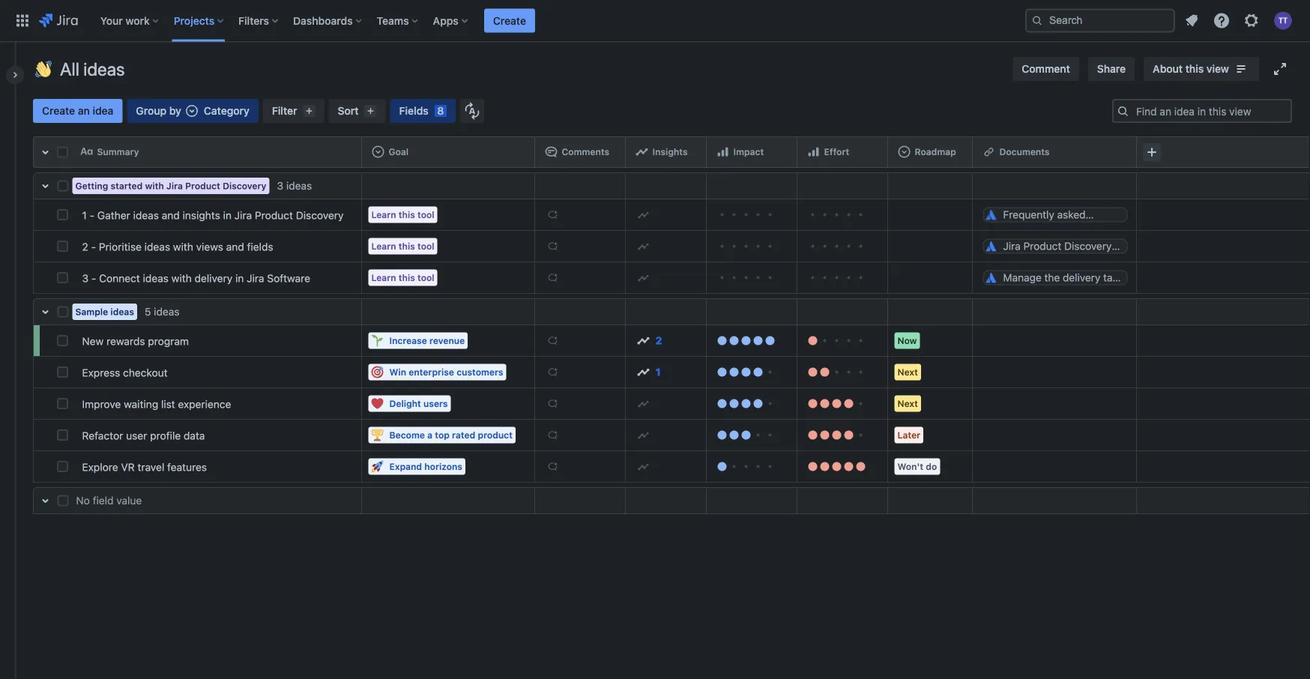 Task type: locate. For each thing, give the bounding box(es) containing it.
effort image
[[808, 146, 820, 158]]

enterprise
[[409, 367, 454, 377]]

impact
[[733, 146, 764, 157]]

expand horizons
[[389, 461, 462, 472]]

1 vertical spatial tool
[[417, 241, 434, 251]]

autosave is enabled image
[[464, 102, 479, 120]]

1 vertical spatial learn this tool
[[371, 241, 434, 251]]

1 inside "button"
[[655, 366, 661, 378]]

share button
[[1088, 57, 1135, 81]]

comment
[[1022, 63, 1070, 75]]

about this view
[[1153, 63, 1229, 75]]

1 right insights icon
[[655, 366, 661, 378]]

add image
[[547, 209, 559, 221], [637, 240, 649, 252], [547, 272, 559, 284], [547, 272, 559, 284], [547, 335, 559, 347], [547, 366, 559, 378], [547, 429, 559, 441], [547, 461, 559, 473], [547, 461, 559, 473], [637, 461, 649, 473]]

learn this tool for software
[[371, 272, 434, 283]]

:seedling: image
[[371, 335, 383, 347], [371, 335, 383, 347]]

1 vertical spatial -
[[91, 241, 96, 253]]

primary element
[[9, 0, 1025, 42]]

:rocket: image
[[371, 461, 383, 473]]

1 vertical spatial 1
[[655, 366, 661, 378]]

rated
[[452, 430, 475, 440]]

1 horizontal spatial create
[[493, 14, 526, 27]]

- for 2
[[91, 241, 96, 253]]

1 vertical spatial learn
[[371, 241, 396, 251]]

software
[[267, 272, 310, 284]]

2 right insights image at the left of the page
[[655, 334, 662, 347]]

won't do
[[897, 461, 937, 472]]

next up later
[[897, 398, 918, 409]]

:trophy: image
[[371, 429, 383, 441], [371, 429, 383, 441]]

1 left gather
[[82, 209, 87, 221]]

insights
[[652, 146, 688, 157]]

-
[[90, 209, 94, 221], [91, 241, 96, 253], [91, 272, 96, 284]]

win enterprise customers
[[389, 367, 503, 377]]

Find an idea in this view field
[[1132, 100, 1291, 121]]

goal image
[[372, 146, 384, 158]]

2 vertical spatial tool
[[417, 272, 434, 283]]

in right delivery
[[235, 272, 244, 284]]

with
[[145, 181, 164, 191], [145, 181, 164, 191], [173, 241, 193, 253], [171, 272, 192, 284]]

1 horizontal spatial 2
[[655, 334, 662, 347]]

discovery
[[223, 181, 266, 191], [223, 181, 266, 191], [296, 209, 344, 221]]

1 vertical spatial 2
[[655, 334, 662, 347]]

jira
[[166, 181, 183, 191], [166, 181, 183, 191], [234, 209, 252, 221], [247, 272, 264, 284]]

and left insights
[[162, 209, 180, 221]]

dashboards
[[293, 14, 353, 27]]

add image
[[547, 209, 559, 221], [637, 209, 649, 221], [547, 240, 559, 252], [547, 240, 559, 252], [637, 272, 649, 284], [547, 335, 559, 347], [547, 366, 559, 378], [547, 398, 559, 410], [547, 398, 559, 410], [637, 398, 649, 410], [547, 429, 559, 441], [637, 429, 649, 441]]

1 vertical spatial create
[[42, 105, 75, 117]]

projects
[[174, 14, 214, 27]]

3 learn this tool from the top
[[371, 272, 434, 283]]

help image
[[1213, 12, 1231, 30]]

create inside create an idea button
[[42, 105, 75, 117]]

cell
[[362, 172, 535, 199], [362, 172, 535, 199], [535, 172, 626, 199], [535, 172, 626, 199], [626, 172, 707, 199], [626, 172, 707, 199], [797, 172, 888, 199], [797, 172, 888, 199], [888, 172, 973, 199], [888, 172, 973, 199], [973, 172, 1137, 199], [973, 172, 1137, 199], [1137, 172, 1310, 199], [888, 199, 973, 231], [1137, 199, 1310, 231], [888, 231, 973, 262], [1137, 231, 1310, 262], [1137, 262, 1310, 294], [362, 298, 535, 325], [535, 298, 626, 325], [626, 298, 707, 325], [707, 298, 797, 325], [797, 298, 888, 325], [888, 298, 973, 325], [973, 325, 1137, 357], [1137, 325, 1310, 357], [973, 357, 1137, 388], [1137, 357, 1310, 388], [973, 388, 1137, 420], [1137, 388, 1310, 420], [973, 420, 1137, 451], [1137, 420, 1310, 451], [973, 451, 1137, 483], [1137, 451, 1310, 483], [797, 487, 888, 514]]

field
[[93, 494, 114, 507]]

view
[[1206, 63, 1229, 75]]

sample ideas
[[75, 307, 134, 317]]

- left "connect"
[[91, 272, 96, 284]]

0 vertical spatial next
[[897, 367, 918, 377]]

banner containing your work
[[0, 0, 1310, 42]]

this
[[1185, 63, 1204, 75], [399, 209, 415, 220], [399, 241, 415, 251], [399, 272, 415, 283]]

effort
[[824, 146, 849, 157]]

1 learn from the top
[[371, 209, 396, 220]]

comments
[[562, 146, 609, 157]]

5
[[145, 305, 151, 318]]

explore
[[82, 461, 118, 473]]

0 vertical spatial 2
[[82, 241, 88, 253]]

2 vertical spatial learn
[[371, 272, 396, 283]]

started
[[111, 181, 143, 191], [111, 181, 143, 191]]

features
[[167, 461, 207, 473]]

:heart: image
[[371, 398, 383, 410]]

next for improve waiting list experience
[[897, 398, 918, 409]]

2 left 'prioritise'
[[82, 241, 88, 253]]

0 horizontal spatial 2
[[82, 241, 88, 253]]

0 vertical spatial and
[[162, 209, 180, 221]]

horizons
[[424, 461, 462, 472]]

2 vertical spatial learn this tool
[[371, 272, 434, 283]]

1 horizontal spatial 1
[[655, 366, 661, 378]]

experience
[[178, 398, 231, 410]]

teams button
[[372, 9, 424, 33]]

3 learn from the top
[[371, 272, 396, 283]]

prioritise
[[99, 241, 142, 253]]

and left fields
[[226, 241, 244, 253]]

tool for product
[[417, 209, 434, 220]]

this for 1 - gather ideas and insights in jira product discovery
[[399, 209, 415, 220]]

1 tool from the top
[[417, 209, 434, 220]]

1 horizontal spatial in
[[235, 272, 244, 284]]

getting started with jira product discovery
[[75, 181, 266, 191], [75, 181, 266, 191]]

:wave: image
[[35, 61, 52, 77], [35, 61, 52, 77]]

idea
[[93, 105, 113, 117]]

0 vertical spatial learn this tool
[[371, 209, 434, 220]]

2 next from the top
[[897, 398, 918, 409]]

about this view button
[[1144, 57, 1259, 81]]

in right insights
[[223, 209, 232, 221]]

summary button
[[76, 140, 356, 164]]

your
[[100, 14, 123, 27]]

0 vertical spatial in
[[223, 209, 232, 221]]

3 tool from the top
[[417, 272, 434, 283]]

2 inside button
[[655, 334, 662, 347]]

next down now on the right of the page
[[897, 367, 918, 377]]

0 horizontal spatial create
[[42, 105, 75, 117]]

Search field
[[1025, 9, 1175, 33]]

do
[[926, 461, 937, 472]]

learn
[[371, 209, 396, 220], [371, 241, 396, 251], [371, 272, 396, 283]]

apps button
[[428, 9, 474, 33]]

in
[[223, 209, 232, 221], [235, 272, 244, 284]]

group by
[[136, 105, 181, 117]]

create
[[493, 14, 526, 27], [42, 105, 75, 117]]

this for 3 - connect ideas with delivery in jira software
[[399, 272, 415, 283]]

:dart: image
[[371, 366, 383, 378], [371, 366, 383, 378]]

0 vertical spatial tool
[[417, 209, 434, 220]]

connect
[[99, 272, 140, 284]]

summary image
[[81, 146, 93, 158]]

refactor
[[82, 429, 123, 442]]

learn this tool for product
[[371, 209, 434, 220]]

2 learn from the top
[[371, 241, 396, 251]]

your work button
[[96, 9, 165, 33]]

tool
[[417, 209, 434, 220], [417, 241, 434, 251], [417, 272, 434, 283]]

about
[[1153, 63, 1183, 75]]

2 vertical spatial -
[[91, 272, 96, 284]]

0 vertical spatial learn
[[371, 209, 396, 220]]

1 vertical spatial next
[[897, 398, 918, 409]]

1 vertical spatial in
[[235, 272, 244, 284]]

1 next from the top
[[897, 367, 918, 377]]

3 ideas
[[277, 179, 312, 192], [277, 179, 312, 192]]

create right the apps dropdown button
[[493, 14, 526, 27]]

sample
[[75, 307, 108, 317]]

increase revenue
[[389, 335, 465, 346]]

create inside the "create" button
[[493, 14, 526, 27]]

1 for 1 - gather ideas and insights in jira product discovery
[[82, 209, 87, 221]]

0 vertical spatial create
[[493, 14, 526, 27]]

0 vertical spatial -
[[90, 209, 94, 221]]

1 learn this tool from the top
[[371, 209, 434, 220]]

expand
[[389, 461, 422, 472]]

0 horizontal spatial in
[[223, 209, 232, 221]]

jira image
[[39, 12, 78, 30], [39, 12, 78, 30]]

this inside popup button
[[1185, 63, 1204, 75]]

later
[[897, 430, 920, 440]]

roadmap button
[[894, 140, 966, 164]]

product
[[185, 181, 220, 191], [185, 181, 220, 191], [255, 209, 293, 221]]

0 vertical spatial 1
[[82, 209, 87, 221]]

1 horizontal spatial and
[[226, 241, 244, 253]]

insights image
[[637, 366, 649, 378]]

banner
[[0, 0, 1310, 42]]

insights
[[183, 209, 220, 221]]

work
[[126, 14, 150, 27]]

create left an
[[42, 105, 75, 117]]

delight
[[389, 398, 421, 409]]

hyperlink image
[[983, 146, 995, 158]]

goal
[[389, 146, 409, 157]]

an
[[78, 105, 90, 117]]

- left gather
[[90, 209, 94, 221]]

1 vertical spatial and
[[226, 241, 244, 253]]

sort
[[338, 105, 359, 117]]

:rocket: image
[[371, 461, 383, 473]]

2 learn this tool from the top
[[371, 241, 434, 251]]

a
[[427, 430, 432, 440]]

3 - connect ideas with delivery in jira software
[[82, 272, 310, 284]]

in for insights
[[223, 209, 232, 221]]

create button
[[484, 9, 535, 33]]

0 horizontal spatial 1
[[82, 209, 87, 221]]

1 - gather ideas and insights in jira product discovery
[[82, 209, 344, 221]]

new
[[82, 335, 104, 347]]

create for create
[[493, 14, 526, 27]]

- left 'prioritise'
[[91, 241, 96, 253]]

delight users
[[389, 398, 448, 409]]

1
[[82, 209, 87, 221], [655, 366, 661, 378]]

group
[[136, 105, 166, 117]]



Task type: describe. For each thing, give the bounding box(es) containing it.
new rewards program
[[82, 335, 189, 347]]

insights image
[[637, 335, 649, 347]]

effort button
[[803, 140, 882, 164]]

2 for 2 - prioritise ideas with views and fields
[[82, 241, 88, 253]]

delivery
[[195, 272, 233, 284]]

notifications image
[[1183, 12, 1201, 30]]

profile
[[150, 429, 181, 442]]

2 button
[[631, 329, 700, 353]]

documents
[[999, 146, 1050, 157]]

users
[[423, 398, 448, 409]]

comments image
[[545, 146, 557, 158]]

in for delivery
[[235, 272, 244, 284]]

summary
[[97, 146, 139, 157]]

travel
[[137, 461, 164, 473]]

filters button
[[234, 9, 284, 33]]

search image
[[1031, 15, 1043, 27]]

your profile and settings image
[[1274, 12, 1292, 30]]

1 for 1
[[655, 366, 661, 378]]

no field value
[[76, 494, 142, 507]]

create an idea button
[[33, 99, 122, 123]]

comments button
[[541, 140, 619, 164]]

vr
[[121, 461, 135, 473]]

current project sidebar image
[[0, 60, 33, 90]]

customers
[[457, 367, 503, 377]]

1 button
[[631, 360, 700, 384]]

5 ideas
[[145, 305, 180, 318]]

rewards
[[106, 335, 145, 347]]

product
[[478, 430, 513, 440]]

insights image
[[636, 146, 648, 158]]

filter
[[272, 105, 297, 117]]

tool for software
[[417, 272, 434, 283]]

explore vr travel features
[[82, 461, 207, 473]]

share
[[1097, 63, 1126, 75]]

- for 3
[[91, 272, 96, 284]]

all ideas
[[60, 58, 125, 79]]

projects button
[[169, 9, 229, 33]]

value
[[116, 494, 142, 507]]

create an idea
[[42, 105, 113, 117]]

become a top rated product
[[389, 430, 513, 440]]

top
[[435, 430, 450, 440]]

goal button
[[368, 140, 529, 164]]

comment button
[[1013, 57, 1079, 81]]

filter button
[[263, 99, 324, 123]]

collapse all image
[[36, 143, 54, 161]]

improve waiting list experience
[[82, 398, 231, 410]]

learn for product
[[371, 209, 396, 220]]

expand image
[[1271, 60, 1289, 78]]

checkout
[[123, 366, 168, 379]]

:heart: image
[[371, 398, 383, 410]]

impact image
[[717, 146, 729, 158]]

views
[[196, 241, 223, 253]]

single select dropdown image
[[186, 105, 198, 117]]

waiting
[[124, 398, 158, 410]]

win
[[389, 367, 406, 377]]

show description image
[[1232, 60, 1250, 78]]

next for express checkout
[[897, 367, 918, 377]]

settings image
[[1243, 12, 1261, 30]]

increase
[[389, 335, 427, 346]]

category
[[204, 105, 249, 117]]

this for 2 - prioritise ideas with views and fields
[[399, 241, 415, 251]]

now
[[897, 335, 917, 346]]

roadmap image
[[898, 146, 910, 158]]

8
[[437, 105, 444, 117]]

by
[[169, 105, 181, 117]]

filters
[[238, 14, 269, 27]]

polaris common.ui.field config.add.add more.icon image
[[1143, 143, 1161, 161]]

gather
[[97, 209, 130, 221]]

teams
[[377, 14, 409, 27]]

create for create an idea
[[42, 105, 75, 117]]

dashboards button
[[289, 9, 368, 33]]

2 tool from the top
[[417, 241, 434, 251]]

2 - prioritise ideas with views and fields
[[82, 241, 273, 253]]

express
[[82, 366, 120, 379]]

improve
[[82, 398, 121, 410]]

user
[[126, 429, 147, 442]]

learn for software
[[371, 272, 396, 283]]

revenue
[[429, 335, 465, 346]]

express checkout
[[82, 366, 168, 379]]

roadmap
[[915, 146, 956, 157]]

2 for 2
[[655, 334, 662, 347]]

documents button
[[978, 140, 1131, 164]]

0 horizontal spatial and
[[162, 209, 180, 221]]

apps
[[433, 14, 459, 27]]

sort button
[[329, 99, 386, 123]]

program
[[148, 335, 189, 347]]

- for 1
[[90, 209, 94, 221]]

fields
[[247, 241, 273, 253]]

impact button
[[712, 140, 791, 164]]

list
[[161, 398, 175, 410]]

all
[[60, 58, 79, 79]]

your work
[[100, 14, 150, 27]]

appswitcher icon image
[[13, 12, 31, 30]]

fields
[[399, 105, 429, 117]]



Task type: vqa. For each thing, say whether or not it's contained in the screenshot.
next
yes



